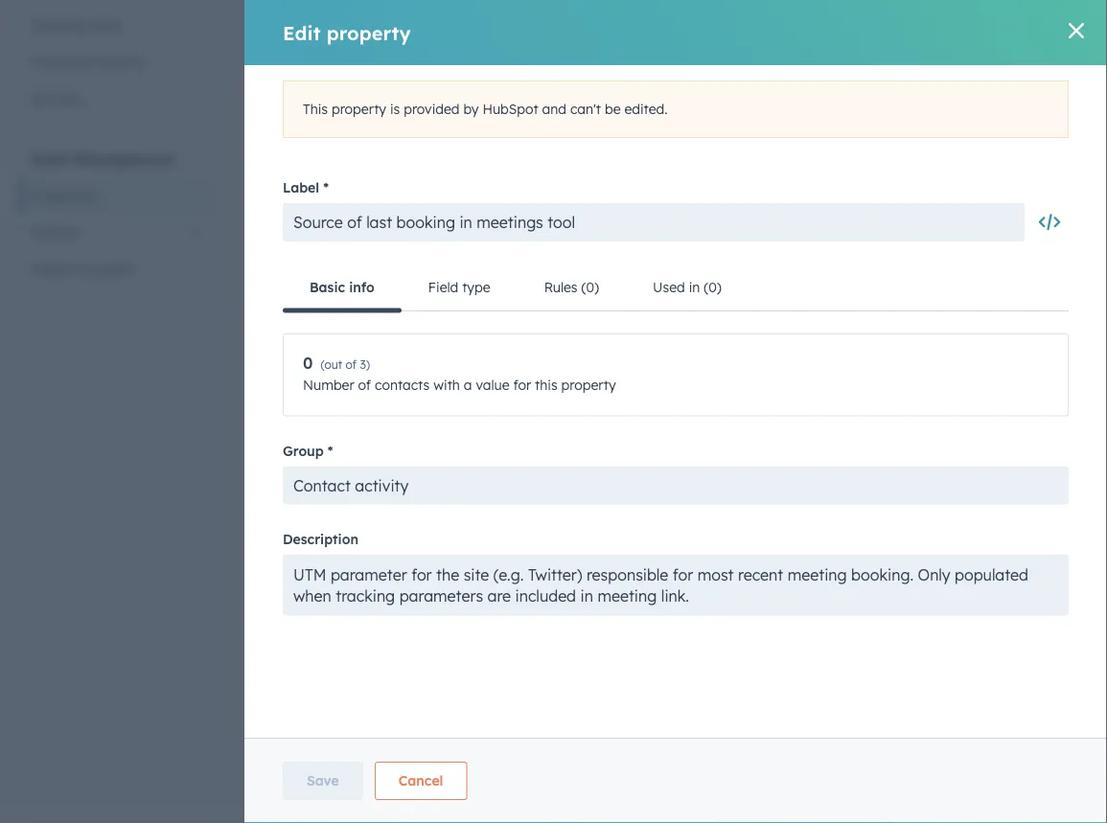 Task type: locate. For each thing, give the bounding box(es) containing it.
single-
[[383, 4, 421, 18], [383, 73, 421, 87], [383, 280, 421, 294], [383, 487, 421, 501], [383, 625, 421, 639]]

objects
[[31, 224, 79, 241]]

0 vertical spatial &
[[81, 53, 90, 70]]

1 vertical spatial facebook
[[719, 270, 782, 287]]

1 ads from the top
[[785, 132, 809, 149]]

properties
[[813, 132, 877, 149], [813, 270, 877, 287], [813, 408, 877, 425]]

2 facebook from the top
[[719, 270, 782, 287]]

4 hubspot from the top
[[930, 408, 986, 425]]

2 text from the top
[[443, 73, 464, 87]]

text down 'address'
[[443, 625, 464, 639]]

3 line from the top
[[421, 280, 439, 294]]

salutation single-line text
[[383, 54, 464, 87]]

sends since last engagement number
[[383, 192, 586, 225]]

hubspot
[[930, 63, 986, 80], [930, 132, 986, 149], [930, 201, 986, 218], [930, 408, 986, 425], [930, 546, 986, 563], [930, 615, 986, 632]]

3 properties from the top
[[813, 408, 877, 425]]

line down 'address'
[[421, 625, 439, 639]]

email information
[[719, 201, 832, 218]]

4 single- from the top
[[383, 487, 421, 501]]

single- inside street address single-line text
[[383, 625, 421, 639]]

facebook
[[719, 132, 782, 149], [719, 270, 782, 287], [719, 408, 782, 425]]

&
[[81, 53, 90, 70], [79, 260, 89, 277]]

0 vertical spatial contact information
[[719, 63, 847, 80]]

single-line text up of
[[383, 280, 464, 294]]

1 hubspot from the top
[[930, 63, 986, 80]]

2 line from the top
[[421, 73, 439, 87]]

1 single- from the top
[[383, 4, 421, 18]]

information for salutation
[[773, 63, 847, 80]]

2 single- from the top
[[383, 73, 421, 87]]

engagement
[[500, 192, 586, 209]]

line
[[421, 4, 439, 18], [421, 73, 439, 87], [421, 280, 439, 294], [421, 487, 439, 501], [421, 625, 439, 639]]

salutation
[[383, 54, 453, 71]]

& inside privacy & consent link
[[81, 53, 90, 70]]

& left export
[[79, 260, 89, 277]]

1 vertical spatial single-line text
[[383, 280, 464, 294]]

& right privacy
[[81, 53, 90, 70]]

in
[[539, 330, 552, 347]]

single-line text
[[383, 4, 464, 18], [383, 280, 464, 294]]

0 vertical spatial single-line text
[[383, 4, 464, 18]]

3 facebook from the top
[[719, 408, 782, 425]]

5 hubspot from the top
[[930, 546, 986, 563]]

2 contact from the top
[[719, 546, 769, 563]]

2 vertical spatial contact
[[719, 615, 769, 632]]

tracking code
[[31, 17, 121, 34]]

privacy & consent
[[31, 53, 146, 70]]

1 vertical spatial contact information
[[719, 615, 847, 632]]

code
[[88, 17, 121, 34]]

single- down state/region
[[383, 487, 421, 501]]

single- down 'salutation'
[[383, 73, 421, 87]]

security link
[[19, 80, 215, 116]]

1 contact information from the top
[[719, 63, 847, 80]]

contact information
[[719, 63, 847, 80], [719, 615, 847, 632]]

line inside street address single-line text
[[421, 625, 439, 639]]

data management
[[31, 149, 174, 168]]

5 text from the top
[[443, 625, 464, 639]]

single- inside salutation single-line text
[[383, 73, 421, 87]]

consent
[[94, 53, 146, 70]]

email
[[719, 201, 754, 218]]

4 text from the top
[[443, 487, 464, 501]]

facebook inside school facebook ads properties
[[719, 132, 782, 149]]

booking
[[480, 330, 535, 347]]

text down 'salutation'
[[443, 73, 464, 87]]

5 line from the top
[[421, 625, 439, 639]]

5 single- from the top
[[383, 625, 421, 639]]

2 vertical spatial information
[[773, 615, 847, 632]]

0 vertical spatial contact
[[719, 63, 769, 80]]

1 facebook from the top
[[719, 132, 782, 149]]

1 contact from the top
[[719, 63, 769, 80]]

hubspot for salutation
[[930, 63, 986, 80]]

2 vertical spatial properties
[[813, 408, 877, 425]]

facebook ads properties
[[719, 270, 877, 287]]

0 vertical spatial information
[[773, 63, 847, 80]]

hubspot for status
[[930, 546, 986, 563]]

3 single- from the top
[[383, 280, 421, 294]]

tab panel
[[279, 0, 1107, 728]]

3 hubspot from the top
[[930, 201, 986, 218]]

0 vertical spatial properties
[[813, 132, 877, 149]]

line down 'salutation'
[[421, 73, 439, 87]]

import & export link
[[19, 251, 215, 287]]

single- up source
[[383, 280, 421, 294]]

select
[[443, 556, 474, 570]]

ads inside start date facebook ads properties
[[785, 408, 809, 425]]

4 line from the top
[[421, 487, 439, 501]]

text
[[443, 4, 464, 18], [443, 73, 464, 87], [443, 280, 464, 294], [443, 487, 464, 501], [443, 625, 464, 639]]

text down state/region
[[443, 487, 464, 501]]

school facebook ads properties
[[383, 123, 877, 149]]

1 properties from the top
[[813, 132, 877, 149]]

street address button
[[383, 607, 673, 623]]

since
[[428, 192, 464, 209]]

school
[[383, 123, 428, 140]]

privacy & consent link
[[19, 44, 215, 80]]

1 single-line text from the top
[[383, 4, 464, 18]]

1 vertical spatial &
[[79, 260, 89, 277]]

line up of
[[421, 280, 439, 294]]

text up 'salutation'
[[443, 4, 464, 18]]

of
[[434, 330, 447, 347]]

data management element
[[19, 148, 215, 324]]

1 vertical spatial ads
[[785, 270, 809, 287]]

& inside "import & export" 'link'
[[79, 260, 89, 277]]

contact activity
[[719, 546, 820, 563]]

single- down street
[[383, 625, 421, 639]]

0 vertical spatial facebook
[[719, 132, 782, 149]]

state/region button
[[383, 469, 673, 485]]

facebook inside start date facebook ads properties
[[719, 408, 782, 425]]

state/region single-line text
[[383, 469, 474, 501]]

single- inside "state/region single-line text"
[[383, 487, 421, 501]]

ads
[[785, 132, 809, 149], [785, 270, 809, 287], [785, 408, 809, 425]]

1 vertical spatial contact
[[719, 546, 769, 563]]

tracking code link
[[19, 7, 215, 44]]

single-line text up 'salutation'
[[383, 4, 464, 18]]

0 vertical spatial ads
[[785, 132, 809, 149]]

number
[[383, 211, 428, 225]]

import
[[31, 260, 76, 277]]

line down state/region
[[421, 487, 439, 501]]

& for export
[[79, 260, 89, 277]]

properties link
[[19, 178, 215, 214]]

3 ads from the top
[[785, 408, 809, 425]]

2 vertical spatial ads
[[785, 408, 809, 425]]

text up last
[[443, 280, 464, 294]]

3 contact from the top
[[719, 615, 769, 632]]

salutation button
[[383, 54, 673, 71]]

1 vertical spatial information
[[758, 201, 832, 218]]

1 vertical spatial properties
[[813, 270, 877, 287]]

6 hubspot from the top
[[930, 615, 986, 632]]

line inside "state/region single-line text"
[[421, 487, 439, 501]]

information
[[773, 63, 847, 80], [758, 201, 832, 218], [773, 615, 847, 632]]

contact for status
[[719, 546, 769, 563]]

1 text from the top
[[443, 4, 464, 18]]

contact
[[719, 63, 769, 80], [719, 546, 769, 563], [719, 615, 769, 632]]

line up 'salutation'
[[421, 4, 439, 18]]

tracking
[[31, 17, 84, 34]]

2 contact information from the top
[[719, 615, 847, 632]]

properties inside school facebook ads properties
[[813, 132, 877, 149]]

import & export
[[31, 260, 135, 277]]

contact information for salutation
[[719, 63, 847, 80]]

2 vertical spatial facebook
[[719, 408, 782, 425]]

single- up 'salutation'
[[383, 4, 421, 18]]



Task type: vqa. For each thing, say whether or not it's contained in the screenshot.


Task type: describe. For each thing, give the bounding box(es) containing it.
contact information for street address
[[719, 615, 847, 632]]

hubspot for street address
[[930, 615, 986, 632]]

state/region
[[383, 469, 474, 485]]

date
[[421, 400, 452, 416]]

start
[[383, 400, 417, 416]]

tool
[[621, 330, 647, 347]]

contact for salutation
[[719, 63, 769, 80]]

status button
[[383, 538, 673, 554]]

sends since last engagement button
[[383, 192, 673, 209]]

source of last booking in meetings tool button
[[383, 330, 673, 347]]

hubspot for sends since last engagement
[[930, 201, 986, 218]]

objects button
[[19, 214, 215, 251]]

activity
[[773, 546, 820, 563]]

street address single-line text
[[383, 607, 481, 639]]

line inside salutation single-line text
[[421, 73, 439, 87]]

contact for street address
[[719, 615, 769, 632]]

sends
[[383, 192, 423, 209]]

source of last booking in meetings tool
[[383, 330, 647, 347]]

street
[[383, 607, 424, 623]]

2 properties from the top
[[813, 270, 877, 287]]

status
[[383, 538, 426, 554]]

start date facebook ads properties
[[383, 400, 877, 425]]

information for sends since last engagement
[[758, 201, 832, 218]]

last
[[451, 330, 476, 347]]

start date button
[[383, 400, 673, 416]]

2 single-line text from the top
[[383, 280, 464, 294]]

properties inside start date facebook ads properties
[[813, 408, 877, 425]]

meetings
[[556, 330, 617, 347]]

privacy
[[31, 53, 77, 70]]

text inside street address single-line text
[[443, 625, 464, 639]]

tab panel containing salutation
[[279, 0, 1107, 728]]

status dropdown select
[[383, 538, 474, 570]]

ads inside school facebook ads properties
[[785, 132, 809, 149]]

properties
[[31, 187, 95, 204]]

source
[[383, 330, 430, 347]]

& for consent
[[81, 53, 90, 70]]

2 ads from the top
[[785, 270, 809, 287]]

3 text from the top
[[443, 280, 464, 294]]

information for street address
[[773, 615, 847, 632]]

address
[[428, 607, 481, 623]]

export
[[93, 260, 135, 277]]

text inside "state/region single-line text"
[[443, 487, 464, 501]]

text inside salutation single-line text
[[443, 73, 464, 87]]

data
[[31, 149, 68, 168]]

2 hubspot from the top
[[930, 132, 986, 149]]

dropdown
[[383, 556, 440, 570]]

security
[[31, 90, 82, 106]]

last
[[468, 192, 496, 209]]

1 line from the top
[[421, 4, 439, 18]]

school button
[[383, 123, 673, 140]]

management
[[73, 149, 174, 168]]



